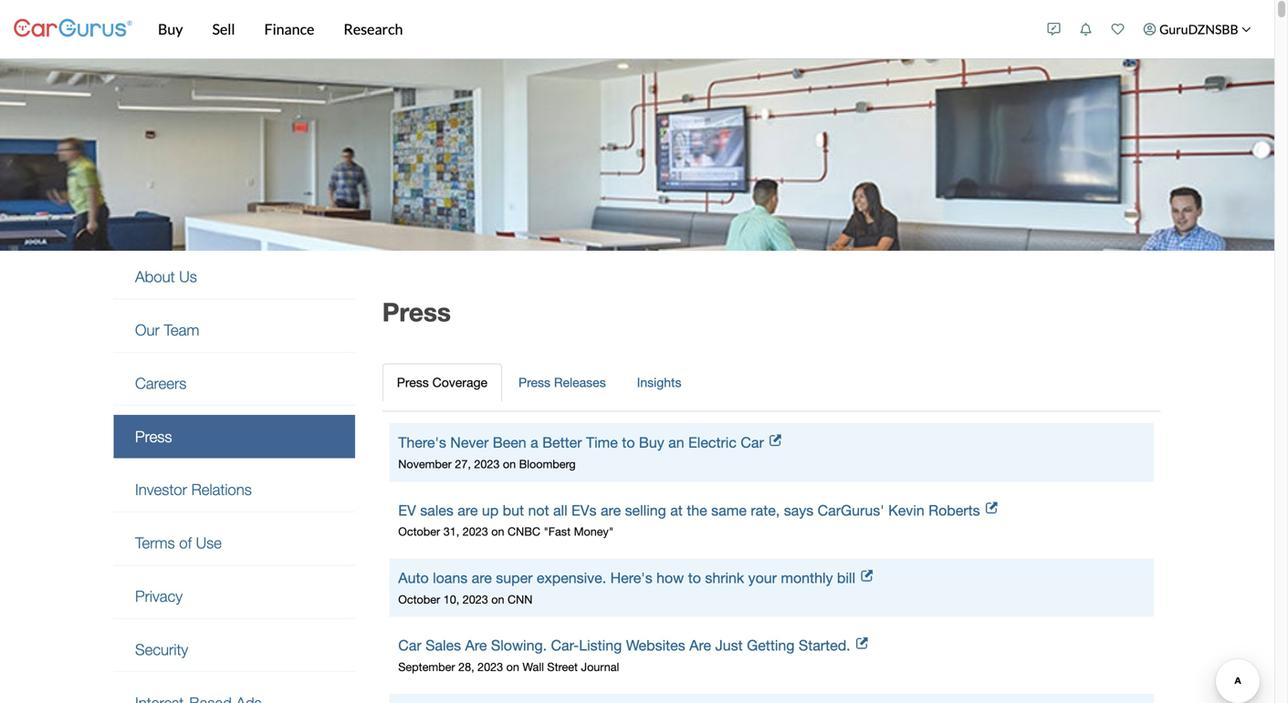Task type: vqa. For each thing, say whether or not it's contained in the screenshot.
58%
no



Task type: describe. For each thing, give the bounding box(es) containing it.
cnbc
[[508, 525, 540, 539]]

september
[[398, 661, 455, 674]]

terms of use link
[[114, 522, 355, 565]]

october 31, 2023 on cnbc "fast money"
[[398, 525, 614, 539]]

coverage
[[432, 375, 488, 390]]

investor relations link
[[114, 469, 355, 512]]

auto loans are super expensive. here's how to shrink your monthly bill
[[398, 570, 855, 587]]

just
[[715, 638, 743, 655]]

up
[[482, 502, 499, 519]]

press coverage link
[[382, 364, 502, 402]]

28,
[[458, 661, 474, 674]]

research button
[[329, 0, 418, 58]]

open notifications image
[[1080, 23, 1092, 36]]

are for but
[[458, 502, 478, 519]]

buy inside popup button
[[158, 20, 183, 38]]

2023 for loans
[[463, 593, 488, 606]]

0 vertical spatial car
[[741, 435, 764, 452]]

selling
[[625, 502, 666, 519]]

about us
[[135, 268, 197, 286]]

car sales are slowing. car-listing websites are just getting started.
[[398, 638, 851, 655]]

november 27, 2023 on bloomberg
[[398, 458, 576, 471]]

getting
[[747, 638, 795, 655]]

money"
[[574, 525, 614, 539]]

of
[[179, 535, 192, 552]]

roberts
[[929, 502, 980, 519]]

finance button
[[250, 0, 329, 58]]

press for press coverage
[[397, 375, 429, 390]]

car-
[[551, 638, 579, 655]]

0 vertical spatial to
[[622, 435, 635, 452]]

electric
[[688, 435, 737, 452]]

september 28, 2023 on wall street journal
[[398, 661, 619, 674]]

evs
[[572, 502, 597, 519]]

press coverage
[[397, 375, 488, 390]]

monthly
[[781, 570, 833, 587]]

on for slowing.
[[506, 661, 519, 674]]

car sales are slowing. car-listing websites are just getting started. link
[[398, 636, 1145, 657]]

slowing.
[[491, 638, 547, 655]]

started.
[[799, 638, 851, 655]]

finance
[[264, 20, 314, 38]]

gurudznsbb
[[1160, 21, 1238, 37]]

all
[[553, 502, 567, 519]]

our team
[[135, 321, 199, 339]]

careers link
[[114, 362, 355, 406]]

there's never been a better time to buy an electric car
[[398, 435, 764, 452]]

november
[[398, 458, 452, 471]]

press releases
[[519, 375, 606, 390]]

privacy
[[135, 588, 183, 606]]

says
[[784, 502, 814, 519]]

sell button
[[198, 0, 250, 58]]

not
[[528, 502, 549, 519]]

your
[[748, 570, 777, 587]]

cnn
[[508, 593, 533, 606]]

ev
[[398, 502, 416, 519]]

shrink
[[705, 570, 744, 587]]

2 are from the left
[[689, 638, 711, 655]]

use
[[196, 535, 222, 552]]

team
[[164, 321, 199, 339]]

are for expensive.
[[472, 570, 492, 587]]

loans
[[433, 570, 468, 587]]

our team link
[[114, 309, 355, 352]]

sell
[[212, 20, 235, 38]]

tab list containing press coverage
[[382, 359, 1161, 412]]

expensive.
[[537, 570, 606, 587]]

bill
[[837, 570, 855, 587]]

journal
[[581, 661, 619, 674]]

october for auto
[[398, 593, 440, 606]]

1 horizontal spatial buy
[[639, 435, 664, 452]]

security
[[135, 641, 188, 659]]

rate,
[[751, 502, 780, 519]]

same
[[711, 502, 747, 519]]



Task type: locate. For each thing, give the bounding box(es) containing it.
0 vertical spatial october
[[398, 525, 440, 539]]

time
[[586, 435, 618, 452]]

0 horizontal spatial buy
[[158, 20, 183, 38]]

websites
[[626, 638, 685, 655]]

kevin
[[888, 502, 925, 519]]

street
[[547, 661, 578, 674]]

tab list
[[382, 359, 1161, 412]]

are left just
[[689, 638, 711, 655]]

2023 for sales
[[463, 525, 488, 539]]

insights link
[[622, 364, 696, 402]]

been
[[493, 435, 526, 452]]

gurudznsbb menu
[[1038, 4, 1261, 55]]

1 are from the left
[[465, 638, 487, 655]]

how
[[657, 570, 684, 587]]

are up october 10, 2023 on cnn
[[472, 570, 492, 587]]

2023 right '28,'
[[478, 661, 503, 674]]

1 horizontal spatial are
[[689, 638, 711, 655]]

sales
[[420, 502, 454, 519]]

october down ev
[[398, 525, 440, 539]]

buy left sell on the top
[[158, 20, 183, 38]]

2023
[[474, 458, 500, 471], [463, 525, 488, 539], [463, 593, 488, 606], [478, 661, 503, 674]]

1 horizontal spatial to
[[688, 570, 701, 587]]

listing
[[579, 638, 622, 655]]

buy
[[158, 20, 183, 38], [639, 435, 664, 452]]

about us link
[[114, 256, 355, 299]]

ev sales are up but not all evs are selling at the same rate, says cargurus' kevin roberts
[[398, 502, 980, 519]]

0 horizontal spatial to
[[622, 435, 635, 452]]

press left the releases
[[519, 375, 551, 390]]

user icon image
[[1144, 23, 1156, 36]]

bloomberg
[[519, 458, 576, 471]]

sales
[[426, 638, 461, 655]]

menu
[[114, 256, 355, 704]]

are up '28,'
[[465, 638, 487, 655]]

car
[[741, 435, 764, 452], [398, 638, 421, 655]]

on for a
[[503, 458, 516, 471]]

but
[[503, 502, 524, 519]]

security link
[[114, 629, 355, 672]]

menu bar containing buy
[[132, 0, 1038, 58]]

press for press releases
[[519, 375, 551, 390]]

chevron down image
[[1242, 24, 1251, 34]]

wall
[[523, 661, 544, 674]]

auto loans are super expensive. here's how to shrink your monthly bill link
[[398, 568, 1145, 589]]

to right the time
[[622, 435, 635, 452]]

to right how
[[688, 570, 701, 587]]

better
[[542, 435, 582, 452]]

on for up
[[491, 525, 504, 539]]

a
[[530, 435, 538, 452]]

here's
[[610, 570, 652, 587]]

menu bar
[[132, 0, 1038, 58]]

super
[[496, 570, 533, 587]]

the
[[687, 502, 707, 519]]

october 10, 2023 on cnn
[[398, 593, 533, 606]]

auto
[[398, 570, 429, 587]]

to
[[622, 435, 635, 452], [688, 570, 701, 587]]

car right electric
[[741, 435, 764, 452]]

cargurus'
[[818, 502, 884, 519]]

on left cnn
[[491, 593, 504, 606]]

insights
[[637, 375, 681, 390]]

1 vertical spatial october
[[398, 593, 440, 606]]

"fast
[[544, 525, 571, 539]]

at
[[670, 502, 683, 519]]

october down the auto
[[398, 593, 440, 606]]

1 vertical spatial buy
[[639, 435, 664, 452]]

0 horizontal spatial car
[[398, 638, 421, 655]]

2023 right 27,
[[474, 458, 500, 471]]

october
[[398, 525, 440, 539], [398, 593, 440, 606]]

press for press link
[[135, 428, 172, 446]]

buy button
[[143, 0, 198, 58]]

there's
[[398, 435, 446, 452]]

1 october from the top
[[398, 525, 440, 539]]

are
[[458, 502, 478, 519], [601, 502, 621, 519], [472, 570, 492, 587]]

31,
[[443, 525, 459, 539]]

there's never been a better time to buy an electric car link
[[398, 433, 1145, 454]]

1 horizontal spatial car
[[741, 435, 764, 452]]

terms
[[135, 535, 175, 552]]

1 vertical spatial to
[[688, 570, 701, 587]]

car up september
[[398, 638, 421, 655]]

2023 right 31,
[[463, 525, 488, 539]]

ev sales are up but not all evs are selling at the same rate, says cargurus' kevin roberts link
[[398, 501, 1145, 521]]

buy left an
[[639, 435, 664, 452]]

about
[[135, 268, 175, 286]]

privacy link
[[114, 576, 355, 619]]

on down 'up'
[[491, 525, 504, 539]]

2023 for sales
[[478, 661, 503, 674]]

investor
[[135, 481, 187, 499]]

are left 'up'
[[458, 502, 478, 519]]

add a car review image
[[1048, 23, 1060, 36]]

careers
[[135, 375, 187, 392]]

our
[[135, 321, 160, 339]]

us
[[179, 268, 197, 286]]

2023 for never
[[474, 458, 500, 471]]

menu containing about us
[[114, 256, 355, 704]]

0 horizontal spatial are
[[465, 638, 487, 655]]

never
[[450, 435, 489, 452]]

investor relations
[[135, 481, 252, 499]]

saved cars image
[[1112, 23, 1124, 36]]

on down been
[[503, 458, 516, 471]]

1 vertical spatial car
[[398, 638, 421, 655]]

press up press coverage
[[382, 297, 451, 327]]

are right evs on the left of page
[[601, 502, 621, 519]]

october for ev
[[398, 525, 440, 539]]

are
[[465, 638, 487, 655], [689, 638, 711, 655]]

press left coverage in the bottom of the page
[[397, 375, 429, 390]]

2023 right 10,
[[463, 593, 488, 606]]

terms of use
[[135, 535, 222, 552]]

cargurus logo homepage link link
[[14, 3, 132, 55]]

research
[[344, 20, 403, 38]]

press link
[[114, 416, 355, 459]]

an
[[668, 435, 684, 452]]

press down careers
[[135, 428, 172, 446]]

0 vertical spatial buy
[[158, 20, 183, 38]]

10,
[[443, 593, 459, 606]]

2 october from the top
[[398, 593, 440, 606]]

releases
[[554, 375, 606, 390]]

on for super
[[491, 593, 504, 606]]

relations
[[191, 481, 252, 499]]

27,
[[455, 458, 471, 471]]

press
[[382, 297, 451, 327], [397, 375, 429, 390], [519, 375, 551, 390], [135, 428, 172, 446]]

press releases link
[[504, 364, 621, 402]]

cargurus logo homepage link image
[[14, 3, 132, 55]]

on left wall
[[506, 661, 519, 674]]

gurudznsbb button
[[1134, 4, 1261, 55]]



